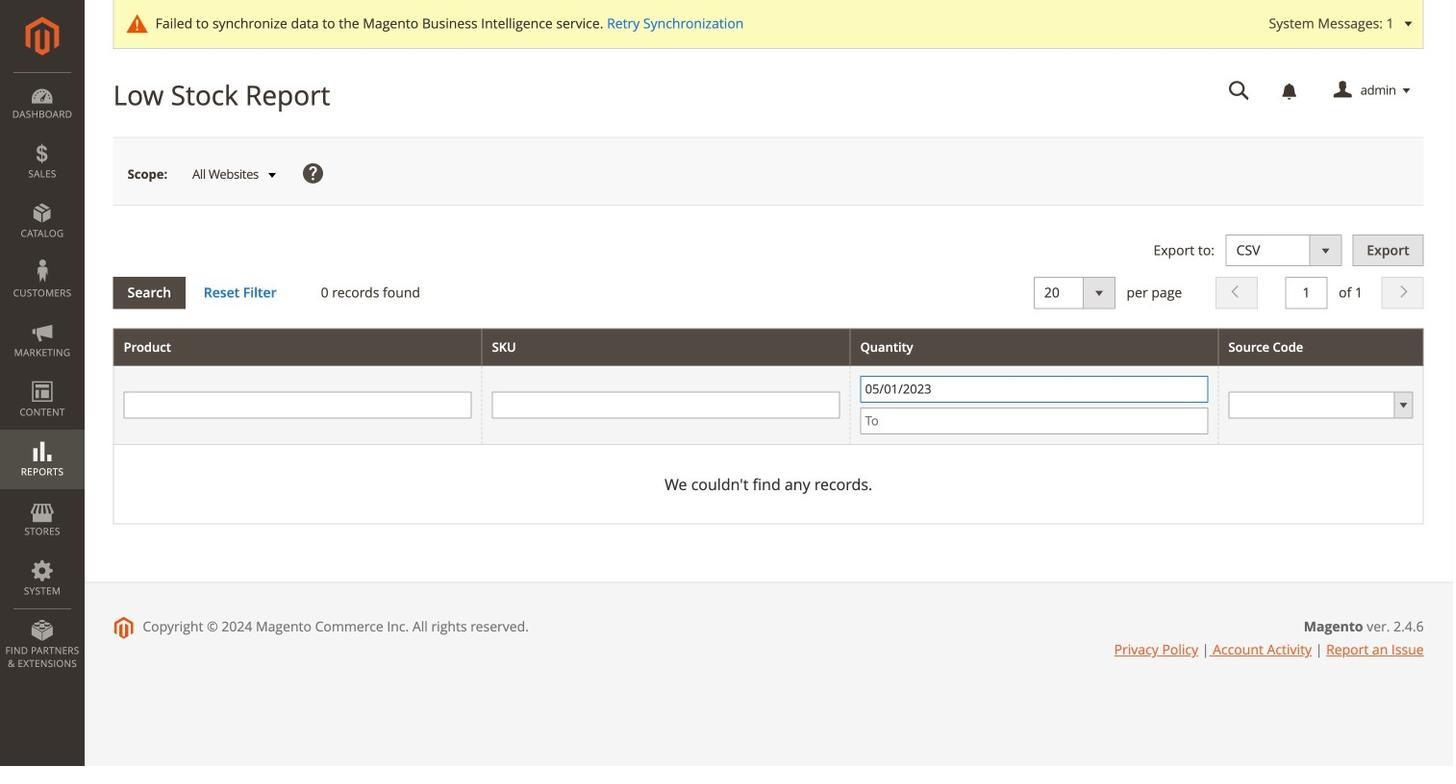 Task type: describe. For each thing, give the bounding box(es) containing it.
magento admin panel image
[[25, 16, 59, 56]]



Task type: vqa. For each thing, say whether or not it's contained in the screenshot.
text field
yes



Task type: locate. For each thing, give the bounding box(es) containing it.
To text field
[[861, 408, 1209, 435]]

From text field
[[861, 376, 1209, 403]]

menu bar
[[0, 72, 85, 680]]

None text field
[[1216, 74, 1264, 108], [124, 392, 472, 419], [492, 392, 840, 419], [1216, 74, 1264, 108], [124, 392, 472, 419], [492, 392, 840, 419]]

None text field
[[1286, 277, 1328, 309]]



